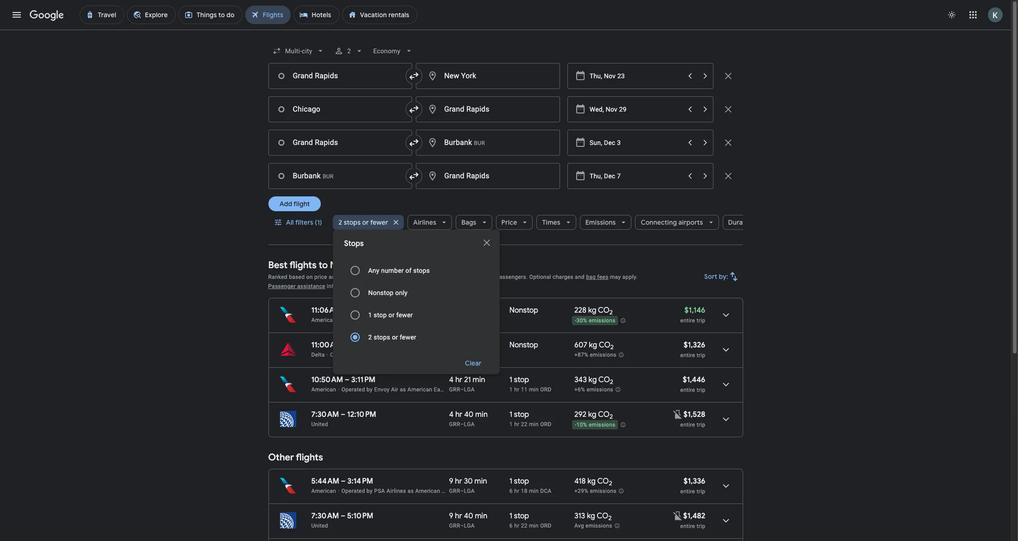 Task type: vqa. For each thing, say whether or not it's contained in the screenshot.
2nd Spirit icon from the top
no



Task type: describe. For each thing, give the bounding box(es) containing it.
all filters (1)
[[286, 218, 322, 227]]

2 inside 2 stops or fewer popup button
[[339, 218, 342, 227]]

charges
[[553, 274, 574, 281]]

+6% emissions
[[575, 387, 614, 393]]

2 inside 2 popup button
[[347, 47, 351, 55]]

Arrival time: 3:14 PM. text field
[[348, 477, 373, 487]]

clear
[[465, 360, 482, 368]]

nonstop flight. element for 607
[[510, 341, 539, 352]]

flight details. leaves gerald r. ford international airport at 7:30 am on thursday, november 23 and arrives at laguardia airport at 12:10 pm on thursday, november 23. image
[[715, 409, 737, 431]]

or inside popup button
[[362, 218, 369, 227]]

nonstop for 1:09 pm
[[510, 306, 539, 315]]

dca
[[541, 488, 552, 495]]

607
[[575, 341, 588, 350]]

leaves gerald r. ford international airport at 11:00 am on thursday, november 23 and arrives at laguardia airport at 12:59 pm on thursday, november 23. element
[[312, 341, 380, 350]]

5:44 am – 3:14 pm
[[312, 477, 373, 487]]

sort by: button
[[701, 266, 743, 288]]

american left 9 hr 30 min grr – lga
[[416, 488, 440, 495]]

airlines button
[[408, 212, 452, 234]]

grr for 4 hr 21 min
[[449, 387, 460, 393]]

eagle for 9
[[442, 488, 456, 495]]

swap origin and destination. image for remove flight from chicago to grand rapids on wed, nov 29 image
[[409, 104, 420, 115]]

11
[[521, 387, 528, 393]]

4 for 4 hr 40 min
[[449, 411, 454, 420]]

lga for 4 hr 40 min
[[464, 422, 475, 428]]

united for 12:10 pm
[[312, 422, 328, 428]]

airports
[[679, 218, 704, 227]]

2 fees from the left
[[598, 274, 609, 281]]

other
[[268, 452, 294, 464]]

connection
[[425, 352, 455, 359]]

emissions down 228 kg co 2
[[589, 318, 616, 324]]

add
[[279, 200, 292, 208]]

emissions for 343
[[587, 387, 614, 393]]

change appearance image
[[941, 4, 964, 26]]

$1,146 entire trip
[[681, 306, 706, 324]]

+87% emissions
[[575, 352, 617, 359]]

bags
[[462, 218, 477, 227]]

nonstop flight. element for 228
[[510, 306, 539, 317]]

343 kg co 2
[[575, 376, 614, 387]]

hr inside 1 stop 1 hr 11 min ord
[[515, 387, 520, 393]]

ord for 292
[[541, 422, 552, 428]]

best flights to new york
[[268, 260, 370, 271]]

+87%
[[575, 352, 589, 359]]

times button
[[537, 212, 577, 234]]

total duration 1 hr 59 min. element
[[449, 341, 510, 352]]

$1,446 entire trip
[[681, 376, 706, 394]]

1336 US dollars text field
[[684, 477, 706, 487]]

kg for 418
[[588, 477, 596, 487]]

loading results progress bar
[[0, 30, 1012, 32]]

min inside 1 stop 1 hr 11 min ord
[[529, 387, 539, 393]]

-30% emissions
[[575, 318, 616, 324]]

hr inside 9 hr 30 min grr – lga
[[455, 477, 462, 487]]

american right airways
[[428, 317, 453, 324]]

$1,482
[[684, 512, 706, 521]]

lga for 9 hr 30 min
[[464, 488, 475, 495]]

best
[[268, 260, 288, 271]]

418 kg co 2
[[575, 477, 613, 488]]

+29%
[[575, 489, 589, 495]]

main content containing best flights to new york
[[268, 253, 743, 542]]

may
[[610, 274, 621, 281]]

leaves gerald r. ford international airport at 7:30 am on thursday, november 23 and arrives at laguardia airport at 12:10 pm on thursday, november 23. element
[[312, 411, 376, 420]]

include
[[406, 274, 425, 281]]

departure text field for remove flight from grand rapids to new york on thu, nov 23 icon
[[590, 64, 682, 89]]

emissions
[[586, 218, 616, 227]]

passenger assistance button
[[268, 283, 326, 290]]

flights for other
[[296, 452, 323, 464]]

nonstop only
[[368, 289, 408, 297]]

228 kg co 2
[[575, 306, 613, 317]]

sort by:
[[705, 273, 729, 281]]

passengers.
[[496, 274, 528, 281]]

min inside the 1 stop 6 hr 18 min dca
[[529, 488, 539, 495]]

co for 292
[[598, 411, 610, 420]]

total duration 9 hr 30 min. element
[[449, 477, 510, 488]]

layover (1 of 1) is a 6 hr 18 min layover at ronald reagan washington national airport in washington. element
[[510, 488, 570, 495]]

0 vertical spatial eagle
[[454, 317, 469, 324]]

operated by republic airways as american eagle
[[342, 317, 469, 324]]

airways
[[398, 317, 419, 324]]

607 kg co 2
[[575, 341, 614, 352]]

313
[[575, 512, 586, 521]]

flight details. leaves gerald r. ford international airport at 11:06 am on thursday, november 23 and arrives at laguardia airport at 1:09 pm on thursday, november 23. image
[[715, 304, 737, 327]]

for
[[483, 274, 490, 281]]

– inside 7:30 am – 5:10 pm united
[[341, 512, 346, 521]]

price button
[[496, 212, 533, 234]]

228
[[575, 306, 587, 315]]

of
[[406, 267, 412, 275]]

7:30 am – 5:10 pm united
[[312, 512, 374, 530]]

all filters (1) button
[[268, 212, 329, 234]]

duration button
[[723, 212, 771, 234]]

- for 228
[[575, 318, 577, 324]]

– left 3:14 pm
[[341, 477, 346, 487]]

lga for 4 hr 21 min
[[464, 387, 475, 393]]

operated by endeavor air dba delta connection
[[330, 352, 455, 359]]

prices include required taxes + fees for 2 passengers. optional charges and bag fees may apply. passenger assistance
[[268, 274, 638, 290]]

1 down total duration 4 hr 40 min. element
[[510, 422, 513, 428]]

hr inside the 4 hr 21 min grr – lga
[[456, 376, 463, 385]]

1 left 11
[[510, 387, 513, 393]]

2 inside 228 kg co 2
[[610, 309, 613, 317]]

bag fees button
[[586, 274, 609, 281]]

total duration 4 hr 40 min. element
[[449, 411, 510, 421]]

Arrival time: 1:09 PM. text field
[[349, 306, 376, 315]]

trip for $1,146
[[697, 318, 706, 324]]

2 vertical spatial or
[[392, 334, 398, 341]]

2 inside 343 kg co 2
[[610, 379, 614, 387]]

envoy
[[374, 387, 390, 393]]

american down departure time: 11:06 am. 'text box'
[[312, 317, 336, 324]]

hr inside the 1 stop 6 hr 18 min dca
[[515, 488, 520, 495]]

– inside the 4 hr 21 min grr – lga
[[460, 387, 464, 393]]

Departure time: 11:06 AM. text field
[[312, 306, 341, 315]]

emissions down 292 kg co 2
[[589, 422, 616, 429]]

airlines inside popup button
[[413, 218, 437, 227]]

7:30 am for 5:10 pm
[[312, 512, 339, 521]]

total duration 9 hr 40 min. element
[[449, 512, 510, 523]]

30
[[464, 477, 473, 487]]

american down 10:50 am text box
[[312, 387, 336, 393]]

dba
[[398, 352, 409, 359]]

co for 418
[[598, 477, 609, 487]]

co for 343
[[599, 376, 610, 385]]

343
[[575, 376, 587, 385]]

kg for 343
[[589, 376, 597, 385]]

hr inside 1 stop 6 hr 22 min ord
[[515, 523, 520, 530]]

leaves gerald r. ford international airport at 5:44 am on thursday, november 23 and arrives at laguardia airport at 3:14 pm on thursday, november 23. element
[[312, 477, 373, 487]]

Departure time: 5:44 AM. text field
[[312, 477, 339, 487]]

stop for 4 hr 21 min
[[514, 376, 529, 385]]

departure text field for 'remove flight from grand rapids to burbank on sun, dec 3' image
[[590, 130, 682, 155]]

by for 11:06 am
[[367, 317, 373, 324]]

endeavor
[[363, 352, 387, 359]]

$1,336 entire trip
[[681, 477, 706, 495]]

remove flight from grand rapids to new york on thu, nov 23 image
[[723, 71, 734, 82]]

all
[[286, 218, 294, 227]]

grr for 9 hr 40 min
[[449, 523, 460, 530]]

2 vertical spatial stops
[[374, 334, 390, 341]]

stop inside option group
[[374, 312, 387, 319]]

1 for 1 stop 6 hr 18 min dca
[[510, 477, 513, 487]]

duration
[[729, 218, 755, 227]]

Departure time: 11:00 AM. text field
[[312, 341, 342, 350]]

entire for $1,446
[[681, 387, 696, 394]]

remove flight from burbank to grand rapids on thu, dec 7 image
[[723, 171, 734, 182]]

price
[[314, 274, 327, 281]]

- for 292
[[575, 422, 577, 429]]

kg for 228
[[589, 306, 597, 315]]

kg for 292
[[589, 411, 597, 420]]

22 for 4 hr 40 min
[[521, 422, 528, 428]]

optional
[[530, 274, 551, 281]]

flights for best
[[290, 260, 317, 271]]

hr inside "1 stop 1 hr 22 min ord"
[[515, 422, 520, 428]]

10:50 am – 3:11 pm
[[312, 376, 376, 385]]

22 for 9 hr 40 min
[[521, 523, 528, 530]]

by down 12:59 pm
[[356, 352, 362, 359]]

4 for 4 hr 21 min
[[449, 376, 454, 385]]

stops
[[344, 239, 364, 249]]

292 kg co 2
[[575, 411, 613, 421]]

ord for 343
[[541, 387, 552, 393]]

1326 US dollars text field
[[684, 341, 706, 350]]

united for 5:10 pm
[[312, 523, 328, 530]]

2 inside stops option group
[[368, 334, 372, 341]]

$1,146
[[685, 306, 706, 315]]

any
[[368, 267, 380, 275]]

add flight
[[279, 200, 310, 208]]

operated down leaves gerald r. ford international airport at 11:00 am on thursday, november 23 and arrives at laguardia airport at 12:59 pm on thursday, november 23. element in the left bottom of the page
[[330, 352, 354, 359]]

1 stop 6 hr 22 min ord
[[510, 512, 552, 530]]

trip for $1,326
[[697, 353, 706, 359]]

(1)
[[315, 218, 322, 227]]

avg
[[575, 523, 584, 530]]

as for 9
[[408, 488, 414, 495]]

2 stops or fewer button
[[333, 212, 404, 234]]

11:06 am
[[312, 306, 341, 315]]

flight details. leaves gerald r. ford international airport at 5:44 am on thursday, november 23 and arrives at laguardia airport at 3:14 pm on thursday, november 23. image
[[715, 475, 737, 498]]

add flight button
[[268, 197, 321, 212]]

stops inside popup button
[[344, 218, 361, 227]]

18
[[521, 488, 528, 495]]

1 fees from the left
[[470, 274, 481, 281]]

air for dba
[[389, 352, 396, 359]]

entire trip for $1,482
[[681, 524, 706, 530]]

stop for 9 hr 40 min
[[514, 512, 529, 521]]

american right envoy
[[408, 387, 433, 393]]

$1,326
[[684, 341, 706, 350]]

4 hr 40 min grr – lga
[[449, 411, 488, 428]]

kg for 607
[[589, 341, 598, 350]]

7:30 am – 12:10 pm united
[[312, 411, 376, 428]]

entire for $1,326
[[681, 353, 696, 359]]

9 hr 30 min grr – lga
[[449, 477, 487, 495]]

emissions for 418
[[590, 489, 617, 495]]

1528 US dollars text field
[[684, 411, 706, 420]]

Arrival time: 12:59 PM. text field
[[350, 341, 380, 350]]

close dialog image
[[482, 238, 493, 249]]

40 for 9
[[464, 512, 473, 521]]

total duration 2 hr 3 min. element
[[449, 306, 510, 317]]

1 stop or fewer
[[368, 312, 413, 319]]

stops option group
[[344, 260, 489, 349]]

9 for 9 hr 40 min
[[449, 512, 454, 521]]



Task type: locate. For each thing, give the bounding box(es) containing it.
2 entire trip from the top
[[681, 524, 706, 530]]

1 ord from the top
[[541, 387, 552, 393]]

2 1 stop flight. element from the top
[[510, 411, 529, 421]]

0 horizontal spatial as
[[400, 387, 406, 393]]

required
[[427, 274, 448, 281]]

grr down total duration 9 hr 30 min. element
[[449, 488, 460, 495]]

1 lga from the top
[[464, 387, 475, 393]]

by for 10:50 am
[[367, 387, 373, 393]]

6 inside 1 stop 6 hr 22 min ord
[[510, 523, 513, 530]]

4 lga from the top
[[464, 523, 475, 530]]

co inside 313 kg co 2
[[597, 512, 609, 521]]

grr inside 9 hr 40 min grr – lga
[[449, 523, 460, 530]]

1 vertical spatial fewer
[[397, 312, 413, 319]]

1 vertical spatial 2 stops or fewer
[[368, 334, 417, 341]]

stops up stops
[[344, 218, 361, 227]]

0 vertical spatial 7:30 am
[[312, 411, 339, 420]]

trip for $1,446
[[697, 387, 706, 394]]

2 6 from the top
[[510, 523, 513, 530]]

air for as
[[391, 387, 399, 393]]

22 inside "1 stop 1 hr 22 min ord"
[[521, 422, 528, 428]]

2 swap origin and destination. image from the top
[[409, 137, 420, 148]]

trip inside $1,336 entire trip
[[697, 489, 706, 495]]

flight details. leaves gerald r. ford international airport at 11:00 am on thursday, november 23 and arrives at laguardia airport at 12:59 pm on thursday, november 23. image
[[715, 339, 737, 361]]

filters
[[295, 218, 313, 227]]

4 hr 21 min grr – lga
[[449, 376, 485, 393]]

by left psa
[[367, 488, 373, 495]]

stop inside the 1 stop 6 hr 18 min dca
[[514, 477, 529, 487]]

ord inside 1 stop 1 hr 11 min ord
[[541, 387, 552, 393]]

1 stop flight. element for 4 hr 40 min
[[510, 411, 529, 421]]

trip inside $1,146 entire trip
[[697, 318, 706, 324]]

on
[[306, 274, 313, 281]]

1 vertical spatial entire trip
[[681, 524, 706, 530]]

1 stop 1 hr 22 min ord
[[510, 411, 552, 428]]

as right airways
[[420, 317, 427, 324]]

0 horizontal spatial stops
[[344, 218, 361, 227]]

2 inside 292 kg co 2
[[610, 413, 613, 421]]

9 inside 9 hr 40 min grr – lga
[[449, 512, 454, 521]]

–
[[345, 376, 350, 385], [460, 387, 464, 393], [341, 411, 346, 420], [460, 422, 464, 428], [341, 477, 346, 487], [460, 488, 464, 495], [341, 512, 346, 521], [460, 523, 464, 530]]

ord inside 1 stop 6 hr 22 min ord
[[541, 523, 552, 530]]

6 left 18
[[510, 488, 513, 495]]

2 7:30 am from the top
[[312, 512, 339, 521]]

1 grr from the top
[[449, 387, 460, 393]]

2 vertical spatial as
[[408, 488, 414, 495]]

1 delta from the left
[[312, 352, 325, 359]]

operated for 11:06 am
[[342, 317, 365, 324]]

1 6 from the top
[[510, 488, 513, 495]]

main menu image
[[11, 9, 22, 20]]

grr
[[449, 387, 460, 393], [449, 422, 460, 428], [449, 488, 460, 495], [449, 523, 460, 530]]

2 4 from the top
[[449, 411, 454, 420]]

$1,326 entire trip
[[681, 341, 706, 359]]

nonstop down the passengers.
[[510, 306, 539, 315]]

stops down republic
[[374, 334, 390, 341]]

co for 228
[[598, 306, 610, 315]]

418
[[575, 477, 586, 487]]

co up -10% emissions on the right bottom
[[598, 411, 610, 420]]

co inside 228 kg co 2
[[598, 306, 610, 315]]

nonstop flight. element down the passengers.
[[510, 306, 539, 317]]

ord inside "1 stop 1 hr 22 min ord"
[[541, 422, 552, 428]]

2 horizontal spatial stops
[[414, 267, 430, 275]]

None field
[[268, 43, 329, 59], [370, 43, 417, 59], [268, 43, 329, 59], [370, 43, 417, 59]]

as right envoy
[[400, 387, 406, 393]]

0 vertical spatial nonstop
[[368, 289, 394, 297]]

2 ord from the top
[[541, 422, 552, 428]]

1 vertical spatial as
[[400, 387, 406, 393]]

new
[[330, 260, 349, 271]]

min down the 4 hr 21 min grr – lga
[[476, 411, 488, 420]]

kg inside 607 kg co 2
[[589, 341, 598, 350]]

40
[[464, 411, 474, 420], [464, 512, 473, 521]]

trip
[[697, 318, 706, 324], [697, 353, 706, 359], [697, 387, 706, 394], [697, 422, 706, 429], [697, 489, 706, 495], [697, 524, 706, 530]]

min inside the 4 hr 21 min grr – lga
[[473, 376, 485, 385]]

any number of stops
[[368, 267, 430, 275]]

2 lga from the top
[[464, 422, 475, 428]]

grr down total duration 4 hr 40 min. element
[[449, 422, 460, 428]]

clear button
[[454, 353, 493, 375]]

2 swap origin and destination. image from the top
[[409, 171, 420, 182]]

kg up "+87% emissions"
[[589, 341, 598, 350]]

leaves gerald r. ford international airport at 10:50 am on thursday, november 23 and arrives at laguardia airport at 3:11 pm on thursday, november 23. element
[[312, 376, 376, 385]]

min inside the 4 hr 40 min grr – lga
[[476, 411, 488, 420]]

total duration 4 hr 21 min. element
[[449, 376, 510, 386]]

2 vertical spatial nonstop
[[510, 341, 539, 350]]

lga inside 9 hr 30 min grr – lga
[[464, 488, 475, 495]]

1 horizontal spatial as
[[408, 488, 414, 495]]

american
[[312, 317, 336, 324], [428, 317, 453, 324], [312, 387, 336, 393], [408, 387, 433, 393], [312, 488, 336, 495], [416, 488, 440, 495]]

entire trip down $1,528
[[681, 422, 706, 429]]

kg inside 228 kg co 2
[[589, 306, 597, 315]]

1 vertical spatial 4
[[449, 411, 454, 420]]

taxes
[[450, 274, 464, 281]]

0 vertical spatial 9
[[449, 477, 454, 487]]

22 inside 1 stop 6 hr 22 min ord
[[521, 523, 528, 530]]

swap origin and destination. image
[[409, 104, 420, 115], [409, 171, 420, 182]]

trip for $1,336
[[697, 489, 706, 495]]

2 departure text field from the top
[[590, 97, 682, 122]]

co inside 292 kg co 2
[[598, 411, 610, 420]]

12:10 pm
[[347, 411, 376, 420]]

entire inside $1,326 entire trip
[[681, 353, 696, 359]]

kg inside 313 kg co 2
[[587, 512, 596, 521]]

2 grr from the top
[[449, 422, 460, 428]]

1 trip from the top
[[697, 318, 706, 324]]

1 for 1 stop or fewer
[[368, 312, 372, 319]]

flight details. leaves gerald r. ford international airport at 10:50 am on thursday, november 23 and arrives at laguardia airport at 3:11 pm on thursday, november 23. image
[[715, 374, 737, 396]]

swap origin and destination. image
[[409, 71, 420, 82], [409, 137, 420, 148]]

0 vertical spatial as
[[420, 317, 427, 324]]

nonstop inside stops option group
[[368, 289, 394, 297]]

0 vertical spatial stops
[[344, 218, 361, 227]]

min
[[473, 376, 485, 385], [529, 387, 539, 393], [476, 411, 488, 420], [529, 422, 539, 428], [475, 477, 487, 487], [529, 488, 539, 495], [475, 512, 488, 521], [529, 523, 539, 530]]

to
[[319, 260, 328, 271]]

2 delta from the left
[[410, 352, 424, 359]]

as right psa
[[408, 488, 414, 495]]

– inside the 4 hr 40 min grr – lga
[[460, 422, 464, 428]]

grr for 9 hr 30 min
[[449, 488, 460, 495]]

9 for 9 hr 30 min
[[449, 477, 454, 487]]

entire for $1,146
[[681, 318, 696, 324]]

1 entire from the top
[[681, 318, 696, 324]]

2 departure time: 7:30 am. text field from the top
[[312, 512, 339, 521]]

– left 5:10 pm
[[341, 512, 346, 521]]

1 vertical spatial departure text field
[[590, 164, 682, 189]]

grr for 4 hr 40 min
[[449, 422, 460, 428]]

nonstop flight. element up 1 stop 1 hr 11 min ord
[[510, 341, 539, 352]]

2 united from the top
[[312, 523, 328, 530]]

operated by psa airlines as american eagle
[[342, 488, 456, 495]]

leaves gerald r. ford international airport at 11:06 am on thursday, november 23 and arrives at laguardia airport at 1:09 pm on thursday, november 23. element
[[312, 306, 376, 315]]

10:50 am
[[312, 376, 343, 385]]

united inside 7:30 am – 5:10 pm united
[[312, 523, 328, 530]]

1146 US dollars text field
[[685, 306, 706, 315]]

republic
[[374, 317, 397, 324]]

2 inside 418 kg co 2
[[609, 480, 613, 488]]

min inside 9 hr 30 min grr – lga
[[475, 477, 487, 487]]

-10% emissions
[[575, 422, 616, 429]]

1 - from the top
[[575, 318, 577, 324]]

this price for this flight doesn't include overhead bin access. if you need a carry-on bag, use the bags filter to update prices. image
[[673, 511, 684, 522]]

ord left avg
[[541, 523, 552, 530]]

co for 313
[[597, 512, 609, 521]]

– down 30
[[460, 488, 464, 495]]

united down leaves gerald r. ford international airport at 7:30 am on thursday, november 23 and arrives at laguardia airport at 5:10 pm on thursday, november 23. element
[[312, 523, 328, 530]]

swap origin and destination. image for remove flight from grand rapids to new york on thu, nov 23 icon
[[409, 71, 420, 82]]

lga down total duration 9 hr 40 min. 'element'
[[464, 523, 475, 530]]

lga inside the 4 hr 40 min grr – lga
[[464, 422, 475, 428]]

this price for this flight doesn't include overhead bin access. if you need a carry-on bag, use the bags filter to update prices. image
[[673, 409, 684, 421]]

$1,446
[[683, 376, 706, 385]]

None search field
[[268, 40, 771, 375]]

departure time: 7:30 am. text field down 5:44 am
[[312, 512, 339, 521]]

or up 'operated by endeavor air dba delta connection'
[[392, 334, 398, 341]]

swap origin and destination. image for "remove flight from burbank to grand rapids on thu, dec 7" image on the top of page
[[409, 171, 420, 182]]

313 kg co 2
[[575, 512, 612, 523]]

entire inside $1,146 entire trip
[[681, 318, 696, 324]]

flights right other
[[296, 452, 323, 464]]

1 vertical spatial flights
[[296, 452, 323, 464]]

1 horizontal spatial stops
[[374, 334, 390, 341]]

0 vertical spatial ord
[[541, 387, 552, 393]]

2 22 from the top
[[521, 523, 528, 530]]

1 stop flight. element down 18
[[510, 512, 529, 523]]

price
[[502, 218, 517, 227]]

min down 9 hr 30 min grr – lga
[[475, 512, 488, 521]]

american down the 5:44 am text field
[[312, 488, 336, 495]]

1 vertical spatial 6
[[510, 523, 513, 530]]

grr inside the 4 hr 40 min grr – lga
[[449, 422, 460, 428]]

co inside 607 kg co 2
[[599, 341, 611, 350]]

4 inside the 4 hr 40 min grr – lga
[[449, 411, 454, 420]]

1 vertical spatial eagle
[[434, 387, 448, 393]]

1 up the "layover (1 of 1) is a 6 hr 18 min layover at ronald reagan washington national airport in washington." element
[[510, 477, 513, 487]]

5 trip from the top
[[697, 489, 706, 495]]

1 stop flight. element
[[510, 376, 529, 386], [510, 411, 529, 421], [510, 477, 529, 488], [510, 512, 529, 523]]

1 departure text field from the top
[[590, 64, 682, 89]]

nonstop flight. element
[[510, 306, 539, 317], [510, 341, 539, 352]]

or up stops
[[362, 218, 369, 227]]

9
[[449, 477, 454, 487], [449, 512, 454, 521]]

departure time: 7:30 am. text field down 10:50 am
[[312, 411, 339, 420]]

0 vertical spatial united
[[312, 422, 328, 428]]

operated for 10:50 am
[[342, 387, 365, 393]]

min right 11
[[529, 387, 539, 393]]

emissions for 313
[[586, 523, 613, 530]]

departure text field for remove flight from chicago to grand rapids on wed, nov 29 image
[[590, 97, 682, 122]]

airlines
[[413, 218, 437, 227], [387, 488, 406, 495]]

3 entire from the top
[[681, 387, 696, 394]]

2 inside prices include required taxes + fees for 2 passengers. optional charges and bag fees may apply. passenger assistance
[[492, 274, 495, 281]]

0 vertical spatial -
[[575, 318, 577, 324]]

passenger
[[268, 283, 296, 290]]

and right price
[[329, 274, 339, 281]]

trip down $1,446
[[697, 387, 706, 394]]

Arrival time: 12:10 PM. text field
[[347, 411, 376, 420]]

kg up -10% emissions on the right bottom
[[589, 411, 597, 420]]

stop up layover (1 of 1) is a 1 hr 22 min layover at o'hare international airport in chicago. element
[[514, 411, 529, 420]]

1
[[368, 312, 372, 319], [510, 376, 513, 385], [510, 387, 513, 393], [510, 411, 513, 420], [510, 422, 513, 428], [510, 477, 513, 487], [510, 512, 513, 521]]

remove flight from chicago to grand rapids on wed, nov 29 image
[[723, 104, 734, 115]]

kg inside 343 kg co 2
[[589, 376, 597, 385]]

4 grr from the top
[[449, 523, 460, 530]]

2 horizontal spatial as
[[420, 317, 427, 324]]

entire trip
[[681, 422, 706, 429], [681, 524, 706, 530]]

0 vertical spatial swap origin and destination. image
[[409, 71, 420, 82]]

4 1 stop flight. element from the top
[[510, 512, 529, 523]]

2 vertical spatial fewer
[[400, 334, 417, 341]]

0 vertical spatial 22
[[521, 422, 528, 428]]

1 vertical spatial nonstop flight. element
[[510, 341, 539, 352]]

Arrival time: 5:10 PM. text field
[[347, 512, 374, 521]]

1 nonstop flight. element from the top
[[510, 306, 539, 317]]

7:30 am inside 7:30 am – 5:10 pm united
[[312, 512, 339, 521]]

0 vertical spatial flights
[[290, 260, 317, 271]]

main content
[[268, 253, 743, 542]]

stop for 9 hr 30 min
[[514, 477, 529, 487]]

none search field containing stops
[[268, 40, 771, 375]]

1 stop flight. element for 9 hr 30 min
[[510, 477, 529, 488]]

4 down the 4 hr 21 min grr – lga
[[449, 411, 454, 420]]

emissions down 418 kg co 2
[[590, 489, 617, 495]]

1 vertical spatial swap origin and destination. image
[[409, 137, 420, 148]]

1 22 from the top
[[521, 422, 528, 428]]

0 vertical spatial or
[[362, 218, 369, 227]]

entire down $1,528
[[681, 422, 696, 429]]

1 departure text field from the top
[[590, 130, 682, 155]]

1 swap origin and destination. image from the top
[[409, 71, 420, 82]]

or
[[362, 218, 369, 227], [389, 312, 395, 319], [392, 334, 398, 341]]

stop up 11
[[514, 376, 529, 385]]

only
[[395, 289, 408, 297]]

co inside 343 kg co 2
[[599, 376, 610, 385]]

2 vertical spatial eagle
[[442, 488, 456, 495]]

hr left 11
[[515, 387, 520, 393]]

as for 4
[[400, 387, 406, 393]]

nonstop for 12:59 pm
[[510, 341, 539, 350]]

stops right of
[[414, 267, 430, 275]]

2 inside 313 kg co 2
[[609, 515, 612, 523]]

kg inside 292 kg co 2
[[589, 411, 597, 420]]

0 vertical spatial departure text field
[[590, 64, 682, 89]]

eagle down total duration 9 hr 30 min. element
[[442, 488, 456, 495]]

min inside 1 stop 6 hr 22 min ord
[[529, 523, 539, 530]]

kg up +6% emissions
[[589, 376, 597, 385]]

6 for 9 hr 40 min
[[510, 523, 513, 530]]

1 horizontal spatial airlines
[[413, 218, 437, 227]]

0 vertical spatial 2 stops or fewer
[[339, 218, 388, 227]]

grr inside 9 hr 30 min grr – lga
[[449, 488, 460, 495]]

entire down $1,446
[[681, 387, 696, 394]]

lga inside 9 hr 40 min grr – lga
[[464, 523, 475, 530]]

1 stop flight. element up 11
[[510, 376, 529, 386]]

40 inside 9 hr 40 min grr – lga
[[464, 512, 473, 521]]

1482 US dollars text field
[[684, 512, 706, 521]]

1446 US dollars text field
[[683, 376, 706, 385]]

$1,336
[[684, 477, 706, 487]]

hr down the "layover (1 of 1) is a 6 hr 18 min layover at ronald reagan washington national airport in washington." element
[[515, 523, 520, 530]]

1 inside 1 stop 6 hr 22 min ord
[[510, 512, 513, 521]]

2 stops or fewer inside stops option group
[[368, 334, 417, 341]]

hr left 21
[[456, 376, 463, 385]]

1 stop flight. element up 18
[[510, 477, 529, 488]]

1 7:30 am from the top
[[312, 411, 339, 420]]

Arrival time: 3:11 PM. text field
[[351, 376, 376, 385]]

40 down the 4 hr 21 min grr – lga
[[464, 411, 474, 420]]

layover (1 of 1) is a 6 hr 22 min layover at o'hare international airport in chicago. element
[[510, 523, 570, 530]]

2 departure text field from the top
[[590, 164, 682, 189]]

2 stops or fewer up stops
[[339, 218, 388, 227]]

7:30 am for 12:10 pm
[[312, 411, 339, 420]]

entire inside $1,446 entire trip
[[681, 387, 696, 394]]

1 up layover (1 of 1) is a 1 hr 22 min layover at o'hare international airport in chicago. element
[[510, 411, 513, 420]]

0 vertical spatial 4
[[449, 376, 454, 385]]

departure time: 7:30 am. text field for 5:10 pm
[[312, 512, 339, 521]]

1 9 from the top
[[449, 477, 454, 487]]

7:30 am down 10:50 am
[[312, 411, 339, 420]]

eagle for 4
[[434, 387, 448, 393]]

1 entire trip from the top
[[681, 422, 706, 429]]

1 vertical spatial 7:30 am
[[312, 512, 339, 521]]

– left arrival time: 3:11 pm. text box
[[345, 376, 350, 385]]

min down the "layover (1 of 1) is a 6 hr 18 min layover at ronald reagan washington national airport in washington." element
[[529, 523, 539, 530]]

2 vertical spatial ord
[[541, 523, 552, 530]]

grr inside the 4 hr 21 min grr – lga
[[449, 387, 460, 393]]

30%
[[577, 318, 588, 324]]

1 stop flight. element for 4 hr 21 min
[[510, 376, 529, 386]]

2 entire from the top
[[681, 353, 696, 359]]

1 vertical spatial ord
[[541, 422, 552, 428]]

operated down the arrival time: 3:14 pm. text field
[[342, 488, 365, 495]]

min inside "1 stop 1 hr 22 min ord"
[[529, 422, 539, 428]]

 image
[[327, 352, 328, 359]]

delta
[[312, 352, 325, 359], [410, 352, 424, 359]]

1 departure time: 7:30 am. text field from the top
[[312, 411, 339, 420]]

0 vertical spatial nonstop flight. element
[[510, 306, 539, 317]]

3 ord from the top
[[541, 523, 552, 530]]

operated down 1:09 pm text box
[[342, 317, 365, 324]]

5:10 pm
[[347, 512, 374, 521]]

9 down 9 hr 30 min grr – lga
[[449, 512, 454, 521]]

eagle left the 4 hr 21 min grr – lga
[[434, 387, 448, 393]]

0 horizontal spatial and
[[329, 274, 339, 281]]

1 stop 1 hr 11 min ord
[[510, 376, 552, 393]]

as
[[420, 317, 427, 324], [400, 387, 406, 393], [408, 488, 414, 495]]

grr down total duration 9 hr 40 min. 'element'
[[449, 523, 460, 530]]

trip inside $1,446 entire trip
[[697, 387, 706, 394]]

0 vertical spatial 40
[[464, 411, 474, 420]]

9 inside 9 hr 30 min grr – lga
[[449, 477, 454, 487]]

6 inside the 1 stop 6 hr 18 min dca
[[510, 488, 513, 495]]

2 stops or fewer inside popup button
[[339, 218, 388, 227]]

emissions down 607 kg co 2
[[590, 352, 617, 359]]

fewer inside popup button
[[371, 218, 388, 227]]

– down "total duration 4 hr 21 min." element
[[460, 387, 464, 393]]

1 vertical spatial airlines
[[387, 488, 406, 495]]

1 vertical spatial departure text field
[[590, 97, 682, 122]]

connecting
[[641, 218, 677, 227]]

ord for 313
[[541, 523, 552, 530]]

None text field
[[268, 130, 412, 156], [416, 130, 560, 156], [268, 163, 412, 189], [416, 163, 560, 189], [268, 130, 412, 156], [416, 130, 560, 156], [268, 163, 412, 189], [416, 163, 560, 189]]

nonstop
[[368, 289, 394, 297], [510, 306, 539, 315], [510, 341, 539, 350]]

emissions
[[589, 318, 616, 324], [590, 352, 617, 359], [587, 387, 614, 393], [589, 422, 616, 429], [590, 489, 617, 495], [586, 523, 613, 530]]

kg inside 418 kg co 2
[[588, 477, 596, 487]]

$1,528
[[684, 411, 706, 420]]

3 1 stop flight. element from the top
[[510, 477, 529, 488]]

co up "+87% emissions"
[[599, 341, 611, 350]]

0 vertical spatial 6
[[510, 488, 513, 495]]

emissions for 607
[[590, 352, 617, 359]]

– down total duration 9 hr 40 min. 'element'
[[460, 523, 464, 530]]

entire
[[681, 318, 696, 324], [681, 353, 696, 359], [681, 387, 696, 394], [681, 422, 696, 429], [681, 489, 696, 495], [681, 524, 696, 530]]

7:30 am down 5:44 am
[[312, 512, 339, 521]]

1 inside stops option group
[[368, 312, 372, 319]]

airlines inside main content
[[387, 488, 406, 495]]

ranked
[[268, 274, 288, 281]]

flight details. leaves gerald r. ford international airport at 7:30 am on thursday, november 23 and arrives at laguardia airport at 5:10 pm on thursday, november 23. image
[[715, 510, 737, 533]]

2 trip from the top
[[697, 353, 706, 359]]

layover (1 of 1) is a 1 hr 22 min layover at o'hare international airport in chicago. element
[[510, 421, 570, 429]]

– inside 7:30 am – 12:10 pm united
[[341, 411, 346, 420]]

– inside 9 hr 30 min grr – lga
[[460, 488, 464, 495]]

0 vertical spatial departure text field
[[590, 130, 682, 155]]

united inside 7:30 am – 12:10 pm united
[[312, 422, 328, 428]]

1 horizontal spatial delta
[[410, 352, 424, 359]]

convenience
[[340, 274, 373, 281]]

+29% emissions
[[575, 489, 617, 495]]

connecting airports
[[641, 218, 704, 227]]

3:14 pm
[[348, 477, 373, 487]]

stop inside "1 stop 1 hr 22 min ord"
[[514, 411, 529, 420]]

1 4 from the top
[[449, 376, 454, 385]]

operated for 5:44 am
[[342, 488, 365, 495]]

Departure time: 7:30 AM. text field
[[312, 411, 339, 420], [312, 512, 339, 521]]

1 vertical spatial departure time: 7:30 am. text field
[[312, 512, 339, 521]]

4 entire from the top
[[681, 422, 696, 429]]

ranked based on price and convenience
[[268, 274, 373, 281]]

entire trip for $1,528
[[681, 422, 706, 429]]

9 left 30
[[449, 477, 454, 487]]

apply.
[[623, 274, 638, 281]]

11:00 am
[[312, 341, 342, 350]]

2 stops or fewer
[[339, 218, 388, 227], [368, 334, 417, 341]]

trip down 1336 us dollars text box
[[697, 489, 706, 495]]

1 for 1 stop 1 hr 22 min ord
[[510, 411, 513, 420]]

9 hr 40 min grr – lga
[[449, 512, 488, 530]]

emissions button
[[580, 212, 632, 234]]

Departure text field
[[590, 130, 682, 155], [590, 164, 682, 189]]

1 horizontal spatial fees
[[598, 274, 609, 281]]

1 vertical spatial 9
[[449, 512, 454, 521]]

None text field
[[268, 63, 412, 89], [416, 63, 560, 89], [268, 96, 412, 122], [416, 96, 560, 122], [268, 63, 412, 89], [416, 63, 560, 89], [268, 96, 412, 122], [416, 96, 560, 122]]

by for 5:44 am
[[367, 488, 373, 495]]

lga inside the 4 hr 21 min grr – lga
[[464, 387, 475, 393]]

0 vertical spatial swap origin and destination. image
[[409, 104, 420, 115]]

+
[[465, 274, 468, 281]]

bags button
[[456, 212, 492, 234]]

stop up 18
[[514, 477, 529, 487]]

1 vertical spatial air
[[391, 387, 399, 393]]

3 grr from the top
[[449, 488, 460, 495]]

1 vertical spatial stops
[[414, 267, 430, 275]]

– inside 9 hr 40 min grr – lga
[[460, 523, 464, 530]]

leaves gerald r. ford international airport at 7:30 am on thursday, november 23 and arrives at laguardia airport at 5:10 pm on thursday, november 23. element
[[312, 512, 374, 521]]

hr inside 9 hr 40 min grr – lga
[[455, 512, 462, 521]]

1 vertical spatial -
[[575, 422, 577, 429]]

and
[[329, 274, 339, 281], [575, 274, 585, 281]]

min down layover (1 of 1) is a 1 hr 11 min layover at o'hare international airport in chicago. element
[[529, 422, 539, 428]]

departure time: 7:30 am. text field for 12:10 pm
[[312, 411, 339, 420]]

co inside 418 kg co 2
[[598, 477, 609, 487]]

0 vertical spatial entire trip
[[681, 422, 706, 429]]

hr inside the 4 hr 40 min grr – lga
[[456, 411, 463, 420]]

1 vertical spatial 22
[[521, 523, 528, 530]]

layover (1 of 1) is a 1 hr 11 min layover at o'hare international airport in chicago. element
[[510, 386, 570, 394]]

6 entire from the top
[[681, 524, 696, 530]]

0 horizontal spatial fees
[[470, 274, 481, 281]]

2 nonstop flight. element from the top
[[510, 341, 539, 352]]

number
[[381, 267, 404, 275]]

stop up layover (1 of 1) is a 6 hr 22 min layover at o'hare international airport in chicago. element
[[514, 512, 529, 521]]

times
[[542, 218, 561, 227]]

7:30 am inside 7:30 am – 12:10 pm united
[[312, 411, 339, 420]]

by:
[[719, 273, 729, 281]]

1 vertical spatial or
[[389, 312, 395, 319]]

2 button
[[331, 40, 368, 62]]

co for 607
[[599, 341, 611, 350]]

trip down $1,326
[[697, 353, 706, 359]]

1 inside the 1 stop 6 hr 18 min dca
[[510, 477, 513, 487]]

air right envoy
[[391, 387, 399, 393]]

entire down $1,326
[[681, 353, 696, 359]]

stop for 4 hr 40 min
[[514, 411, 529, 420]]

0 horizontal spatial airlines
[[387, 488, 406, 495]]

remove flight from grand rapids to burbank on sun, dec 3 image
[[723, 137, 734, 148]]

1 stop flight. element for 9 hr 40 min
[[510, 512, 529, 523]]

0 horizontal spatial delta
[[312, 352, 325, 359]]

1 horizontal spatial and
[[575, 274, 585, 281]]

6 trip from the top
[[697, 524, 706, 530]]

stop inside 1 stop 6 hr 22 min ord
[[514, 512, 529, 521]]

hr down the 4 hr 21 min grr – lga
[[456, 411, 463, 420]]

– down total duration 4 hr 40 min. element
[[460, 422, 464, 428]]

4 inside the 4 hr 21 min grr – lga
[[449, 376, 454, 385]]

0 vertical spatial air
[[389, 352, 396, 359]]

stop inside 1 stop 1 hr 11 min ord
[[514, 376, 529, 385]]

0 vertical spatial departure time: 7:30 am. text field
[[312, 411, 339, 420]]

3 lga from the top
[[464, 488, 475, 495]]

or left airways
[[389, 312, 395, 319]]

40 inside the 4 hr 40 min grr – lga
[[464, 411, 474, 420]]

entire for $1,336
[[681, 489, 696, 495]]

trip down $1,528
[[697, 422, 706, 429]]

0 vertical spatial fewer
[[371, 218, 388, 227]]

hr down 9 hr 30 min grr – lga
[[455, 512, 462, 521]]

co up +29% emissions
[[598, 477, 609, 487]]

40 down 9 hr 30 min grr – lga
[[464, 512, 473, 521]]

7:30 am
[[312, 411, 339, 420], [312, 512, 339, 521]]

2 inside 607 kg co 2
[[611, 344, 614, 352]]

trip inside $1,326 entire trip
[[697, 353, 706, 359]]

1 for 1 stop 6 hr 22 min ord
[[510, 512, 513, 521]]

1 vertical spatial nonstop
[[510, 306, 539, 315]]

1 up layover (1 of 1) is a 6 hr 22 min layover at o'hare international airport in chicago. element
[[510, 512, 513, 521]]

40 for 4
[[464, 411, 474, 420]]

departure text field for "remove flight from burbank to grand rapids on thu, dec 7" image on the top of page
[[590, 164, 682, 189]]

1 vertical spatial swap origin and destination. image
[[409, 171, 420, 182]]

and inside prices include required taxes + fees for 2 passengers. optional charges and bag fees may apply. passenger assistance
[[575, 274, 585, 281]]

2 - from the top
[[575, 422, 577, 429]]

0 vertical spatial airlines
[[413, 218, 437, 227]]

min inside 9 hr 40 min grr – lga
[[475, 512, 488, 521]]

prices
[[388, 274, 405, 281]]

3 trip from the top
[[697, 387, 706, 394]]

2 and from the left
[[575, 274, 585, 281]]

operated by envoy air as american eagle
[[342, 387, 448, 393]]

co up +6% emissions
[[599, 376, 610, 385]]

eagle down total duration 2 hr 3 min. element in the bottom of the page
[[454, 317, 469, 324]]

1 1 stop flight. element from the top
[[510, 376, 529, 386]]

292
[[575, 411, 587, 420]]

1 for 1 stop 1 hr 11 min ord
[[510, 376, 513, 385]]

1 vertical spatial 40
[[464, 512, 473, 521]]

lga for 9 hr 40 min
[[464, 523, 475, 530]]

Departure time: 10:50 AM. text field
[[312, 376, 343, 385]]

2 9 from the top
[[449, 512, 454, 521]]

flight
[[294, 200, 310, 208]]

nonstop left only
[[368, 289, 394, 297]]

10%
[[577, 422, 588, 429]]

lga down total duration 4 hr 40 min. element
[[464, 422, 475, 428]]

entire trip down "1482 us dollars" text box
[[681, 524, 706, 530]]

1 vertical spatial united
[[312, 523, 328, 530]]

flights
[[290, 260, 317, 271], [296, 452, 323, 464]]

1 left republic
[[368, 312, 372, 319]]

Departure text field
[[590, 64, 682, 89], [590, 97, 682, 122]]

by down arrival time: 3:11 pm. text box
[[367, 387, 373, 393]]

entire inside $1,336 entire trip
[[681, 489, 696, 495]]

5 entire from the top
[[681, 489, 696, 495]]

6 for 9 hr 30 min
[[510, 488, 513, 495]]

1 stop 6 hr 18 min dca
[[510, 477, 552, 495]]

1 united from the top
[[312, 422, 328, 428]]

1 and from the left
[[329, 274, 339, 281]]

1 swap origin and destination. image from the top
[[409, 104, 420, 115]]

-
[[575, 318, 577, 324], [575, 422, 577, 429]]

swap origin and destination. image for 'remove flight from grand rapids to burbank on sun, dec 3' image
[[409, 137, 420, 148]]

- down 292
[[575, 422, 577, 429]]

and left bag
[[575, 274, 585, 281]]

lga down 30
[[464, 488, 475, 495]]

kg for 313
[[587, 512, 596, 521]]

1 up layover (1 of 1) is a 1 hr 11 min layover at o'hare international airport in chicago. element
[[510, 376, 513, 385]]

4 trip from the top
[[697, 422, 706, 429]]

hr left 30
[[455, 477, 462, 487]]



